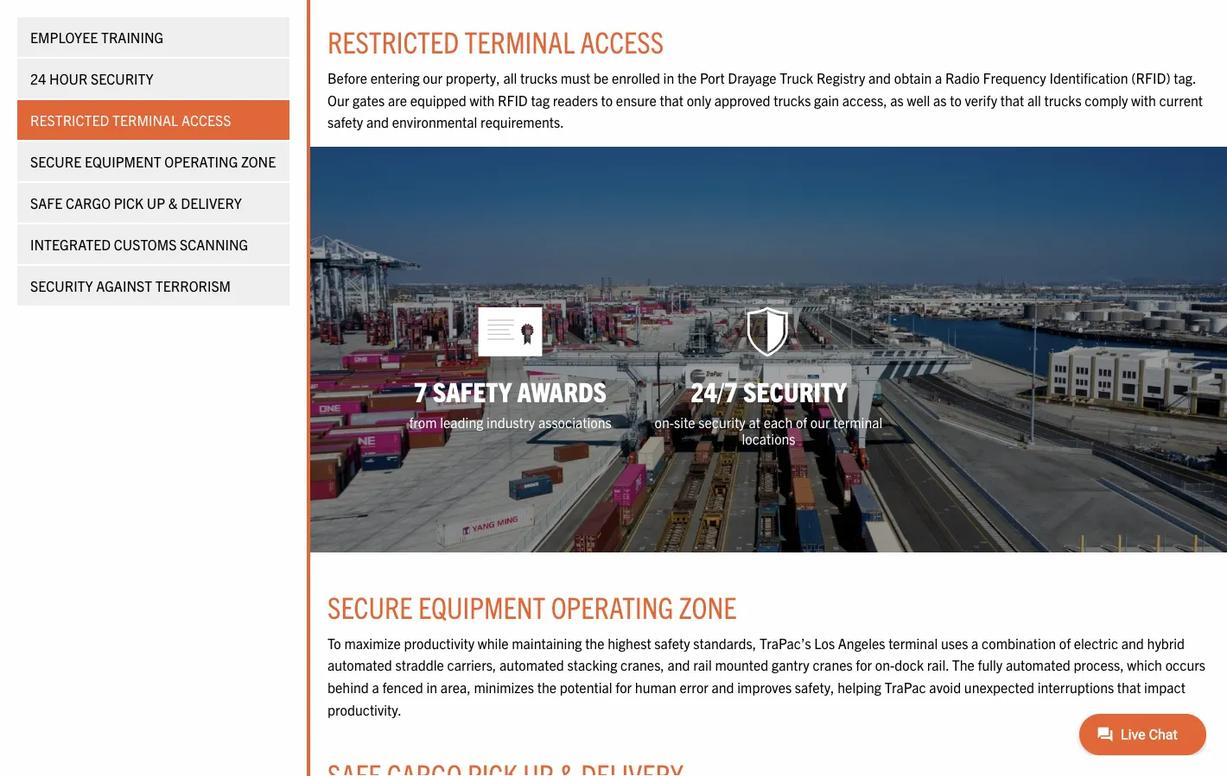 Task type: describe. For each thing, give the bounding box(es) containing it.
hybrid
[[1147, 635, 1185, 652]]

safe cargo pick up & delivery
[[30, 194, 242, 212]]

the
[[952, 657, 975, 674]]

maximize
[[344, 635, 401, 652]]

and up access,
[[869, 69, 891, 86]]

1 horizontal spatial trucks
[[774, 91, 811, 108]]

standards,
[[693, 635, 756, 652]]

safety
[[433, 374, 512, 408]]

minimizes
[[474, 679, 534, 696]]

fenced
[[382, 679, 423, 696]]

improves
[[737, 679, 792, 696]]

stacking
[[567, 657, 617, 674]]

and left 'rail'
[[668, 657, 690, 674]]

dock
[[895, 657, 924, 674]]

delivery
[[181, 194, 242, 212]]

our inside before entering our property, all trucks must be enrolled in the port drayage truck registry and obtain a radio frequency identification (rfid) tag. our gates are equipped with rfid tag readers to ensure that only approved trucks gain access, as well as to verify that all trucks comply with current safety and environmental requirements.
[[423, 69, 443, 86]]

0 horizontal spatial operating
[[164, 153, 238, 170]]

on- inside 24/7 security on-site security at each of our terminal locations
[[655, 414, 674, 431]]

must
[[561, 69, 591, 86]]

tag.
[[1174, 69, 1196, 86]]

0 vertical spatial for
[[856, 657, 872, 674]]

24
[[30, 70, 46, 87]]

zone inside secure equipment operating zone link
[[241, 153, 276, 170]]

locations
[[742, 431, 796, 448]]

terminal inside to maximize productivity while maintaining the highest safety standards, trapac's los angeles terminal uses a combination of electric and hybrid automated straddle carriers, automated stacking cranes, and rail mounted gantry cranes for on-dock rail. the fully automated process, which occurs behind a fenced in area, minimizes the potential for human error and improves safety, helping trapac avoid unexpected interruptions that impact productivity.
[[889, 635, 938, 652]]

from
[[409, 414, 437, 431]]

3 automated from the left
[[1006, 657, 1071, 674]]

associations
[[538, 414, 612, 431]]

safe
[[30, 194, 63, 212]]

safety inside to maximize productivity while maintaining the highest safety standards, trapac's los angeles terminal uses a combination of electric and hybrid automated straddle carriers, automated stacking cranes, and rail mounted gantry cranes for on-dock rail. the fully automated process, which occurs behind a fenced in area, minimizes the potential for human error and improves safety, helping trapac avoid unexpected interruptions that impact productivity.
[[655, 635, 690, 652]]

1 horizontal spatial operating
[[551, 588, 674, 625]]

productivity.
[[328, 701, 402, 719]]

integrated customs scanning link
[[17, 225, 290, 264]]

requirements.
[[481, 113, 564, 131]]

terminal inside 24/7 security on-site security at each of our terminal locations
[[833, 414, 883, 431]]

only
[[687, 91, 711, 108]]

comply
[[1085, 91, 1128, 108]]

safety inside before entering our property, all trucks must be enrolled in the port drayage truck registry and obtain a radio frequency identification (rfid) tag. our gates are equipped with rfid tag readers to ensure that only approved trucks gain access, as well as to verify that all trucks comply with current safety and environmental requirements.
[[328, 113, 363, 131]]

before
[[328, 69, 367, 86]]

2 horizontal spatial trucks
[[1045, 91, 1082, 108]]

security
[[699, 414, 746, 431]]

2 as from the left
[[933, 91, 947, 108]]

on- inside to maximize productivity while maintaining the highest safety standards, trapac's los angeles terminal uses a combination of electric and hybrid automated straddle carriers, automated stacking cranes, and rail mounted gantry cranes for on-dock rail. the fully automated process, which occurs behind a fenced in area, minimizes the potential for human error and improves safety, helping trapac avoid unexpected interruptions that impact productivity.
[[875, 657, 895, 674]]

0 vertical spatial equipment
[[85, 153, 161, 170]]

process,
[[1074, 657, 1124, 674]]

readers
[[553, 91, 598, 108]]

are
[[388, 91, 407, 108]]

2 automated from the left
[[500, 657, 564, 674]]

24 hour security link
[[17, 59, 290, 99]]

a inside before entering our property, all trucks must be enrolled in the port drayage truck registry and obtain a radio frequency identification (rfid) tag. our gates are equipped with rfid tag readers to ensure that only approved trucks gain access, as well as to verify that all trucks comply with current safety and environmental requirements.
[[935, 69, 942, 86]]

rail.
[[927, 657, 949, 674]]

secure inside secure equipment operating zone link
[[30, 153, 81, 170]]

frequency
[[983, 69, 1046, 86]]

cranes
[[813, 657, 853, 674]]

equipped
[[410, 91, 467, 108]]

1 vertical spatial secure equipment operating zone
[[328, 588, 737, 625]]

training
[[101, 29, 164, 46]]

against
[[96, 277, 152, 295]]

1 vertical spatial security
[[30, 277, 93, 295]]

1 with from the left
[[470, 91, 495, 108]]

rfid
[[498, 91, 528, 108]]

0 horizontal spatial that
[[660, 91, 684, 108]]

which
[[1127, 657, 1162, 674]]

0 vertical spatial all
[[503, 69, 517, 86]]

of inside to maximize productivity while maintaining the highest safety standards, trapac's los angeles terminal uses a combination of electric and hybrid automated straddle carriers, automated stacking cranes, and rail mounted gantry cranes for on-dock rail. the fully automated process, which occurs behind a fenced in area, minimizes the potential for human error and improves safety, helping trapac avoid unexpected interruptions that impact productivity.
[[1059, 635, 1071, 652]]

highest
[[608, 635, 651, 652]]

1 vertical spatial zone
[[679, 588, 737, 625]]

while
[[478, 635, 509, 652]]

each
[[764, 414, 793, 431]]

1 horizontal spatial the
[[585, 635, 605, 652]]

obtain
[[894, 69, 932, 86]]

0 vertical spatial security
[[91, 70, 153, 87]]

0 vertical spatial terminal
[[465, 22, 575, 59]]

secure equipment operating zone link
[[17, 142, 290, 181]]

24/7
[[691, 374, 738, 408]]

scanning
[[180, 236, 248, 253]]

los
[[814, 635, 835, 652]]

before entering our property, all trucks must be enrolled in the port drayage truck registry and obtain a radio frequency identification (rfid) tag. our gates are equipped with rfid tag readers to ensure that only approved trucks gain access, as well as to verify that all trucks comply with current safety and environmental requirements.
[[328, 69, 1203, 131]]

employee training
[[30, 29, 164, 46]]

unexpected
[[964, 679, 1035, 696]]

1 vertical spatial all
[[1028, 91, 1041, 108]]

entering
[[370, 69, 420, 86]]

productivity
[[404, 635, 475, 652]]

to maximize productivity while maintaining the highest safety standards, trapac's los angeles terminal uses a combination of electric and hybrid automated straddle carriers, automated stacking cranes, and rail mounted gantry cranes for on-dock rail. the fully automated process, which occurs behind a fenced in area, minimizes the potential for human error and improves safety, helping trapac avoid unexpected interruptions that impact productivity.
[[328, 635, 1206, 719]]

tag
[[531, 91, 550, 108]]

approved
[[715, 91, 771, 108]]

current
[[1160, 91, 1203, 108]]

truck
[[780, 69, 814, 86]]

(rfid)
[[1131, 69, 1171, 86]]

0 horizontal spatial secure equipment operating zone
[[30, 153, 276, 170]]

1 vertical spatial equipment
[[418, 588, 546, 625]]

customs
[[114, 236, 177, 253]]

electric
[[1074, 635, 1118, 652]]

and right error
[[712, 679, 734, 696]]

gantry
[[772, 657, 810, 674]]

avoid
[[929, 679, 961, 696]]

trapac's
[[760, 635, 811, 652]]

7 safety awards from leading industry associations
[[409, 374, 612, 431]]

ensure
[[616, 91, 657, 108]]

integrated
[[30, 236, 111, 253]]

24 hour security
[[30, 70, 153, 87]]

fully
[[978, 657, 1003, 674]]

and up "which"
[[1122, 635, 1144, 652]]

integrated customs scanning
[[30, 236, 248, 253]]

2 to from the left
[[950, 91, 962, 108]]

our inside 24/7 security on-site security at each of our terminal locations
[[811, 414, 830, 431]]

safe cargo pick up & delivery link
[[17, 183, 290, 223]]



Task type: vqa. For each thing, say whether or not it's contained in the screenshot.
are
yes



Task type: locate. For each thing, give the bounding box(es) containing it.
trucks down identification
[[1045, 91, 1082, 108]]

our up equipped
[[423, 69, 443, 86]]

24/7 security on-site security at each of our terminal locations
[[655, 374, 883, 448]]

0 horizontal spatial in
[[427, 679, 437, 696]]

all up rfid
[[503, 69, 517, 86]]

security
[[91, 70, 153, 87], [30, 277, 93, 295], [743, 374, 847, 408]]

terminal right each
[[833, 414, 883, 431]]

potential
[[560, 679, 612, 696]]

secure up safe
[[30, 153, 81, 170]]

1 horizontal spatial restricted
[[328, 22, 459, 59]]

automated
[[328, 657, 392, 674], [500, 657, 564, 674], [1006, 657, 1071, 674]]

1 vertical spatial for
[[616, 679, 632, 696]]

verify
[[965, 91, 997, 108]]

1 vertical spatial secure
[[328, 588, 413, 625]]

1 to from the left
[[601, 91, 613, 108]]

1 horizontal spatial as
[[933, 91, 947, 108]]

identification
[[1050, 69, 1128, 86]]

0 vertical spatial on-
[[655, 414, 674, 431]]

cargo
[[66, 194, 111, 212]]

mounted
[[715, 657, 769, 674]]

that
[[660, 91, 684, 108], [1001, 91, 1024, 108], [1117, 679, 1141, 696]]

security against terrorism
[[30, 277, 231, 295]]

access up enrolled
[[580, 22, 664, 59]]

1 horizontal spatial that
[[1001, 91, 1024, 108]]

access down 24 hour security link
[[182, 111, 231, 129]]

1 horizontal spatial a
[[935, 69, 942, 86]]

0 horizontal spatial terminal
[[112, 111, 178, 129]]

1 vertical spatial our
[[811, 414, 830, 431]]

security against terrorism link
[[17, 266, 290, 306]]

2 vertical spatial security
[[743, 374, 847, 408]]

restricted up entering
[[328, 22, 459, 59]]

0 vertical spatial secure
[[30, 153, 81, 170]]

0 horizontal spatial safety
[[328, 113, 363, 131]]

0 horizontal spatial all
[[503, 69, 517, 86]]

to
[[328, 635, 341, 652]]

access inside 'restricted terminal access' link
[[182, 111, 231, 129]]

that down "which"
[[1117, 679, 1141, 696]]

1 horizontal spatial on-
[[875, 657, 895, 674]]

1 vertical spatial on-
[[875, 657, 895, 674]]

a up productivity.
[[372, 679, 379, 696]]

terminal up dock
[[889, 635, 938, 652]]

2 horizontal spatial a
[[972, 635, 979, 652]]

1 vertical spatial operating
[[551, 588, 674, 625]]

0 horizontal spatial restricted
[[30, 111, 109, 129]]

0 vertical spatial in
[[663, 69, 674, 86]]

0 vertical spatial secure equipment operating zone
[[30, 153, 276, 170]]

0 horizontal spatial to
[[601, 91, 613, 108]]

0 vertical spatial of
[[796, 414, 807, 431]]

with down property,
[[470, 91, 495, 108]]

1 horizontal spatial our
[[811, 414, 830, 431]]

1 vertical spatial terminal
[[112, 111, 178, 129]]

automated up behind
[[328, 657, 392, 674]]

on- left the 'security'
[[655, 414, 674, 431]]

gates
[[353, 91, 385, 108]]

1 horizontal spatial terminal
[[465, 22, 575, 59]]

0 vertical spatial a
[[935, 69, 942, 86]]

1 vertical spatial the
[[585, 635, 605, 652]]

automated down the 'maintaining'
[[500, 657, 564, 674]]

0 horizontal spatial equipment
[[85, 153, 161, 170]]

restricted terminal access
[[328, 22, 664, 59], [30, 111, 231, 129]]

2 horizontal spatial that
[[1117, 679, 1141, 696]]

2 horizontal spatial automated
[[1006, 657, 1071, 674]]

1 vertical spatial a
[[972, 635, 979, 652]]

operating
[[164, 153, 238, 170], [551, 588, 674, 625]]

1 horizontal spatial all
[[1028, 91, 1041, 108]]

1 horizontal spatial secure equipment operating zone
[[328, 588, 737, 625]]

1 vertical spatial access
[[182, 111, 231, 129]]

7
[[414, 374, 427, 408]]

that left only in the right top of the page
[[660, 91, 684, 108]]

the inside before entering our property, all trucks must be enrolled in the port drayage truck registry and obtain a radio frequency identification (rfid) tag. our gates are equipped with rfid tag readers to ensure that only approved trucks gain access, as well as to verify that all trucks comply with current safety and environmental requirements.
[[677, 69, 697, 86]]

&
[[168, 194, 178, 212]]

1 automated from the left
[[328, 657, 392, 674]]

0 horizontal spatial the
[[537, 679, 557, 696]]

a
[[935, 69, 942, 86], [972, 635, 979, 652], [372, 679, 379, 696]]

to down be
[[601, 91, 613, 108]]

1 as from the left
[[890, 91, 904, 108]]

0 horizontal spatial access
[[182, 111, 231, 129]]

at
[[749, 414, 761, 431]]

1 vertical spatial in
[[427, 679, 437, 696]]

1 horizontal spatial with
[[1131, 91, 1156, 108]]

safety
[[328, 113, 363, 131], [655, 635, 690, 652]]

0 horizontal spatial terminal
[[833, 414, 883, 431]]

and
[[869, 69, 891, 86], [366, 113, 389, 131], [1122, 635, 1144, 652], [668, 657, 690, 674], [712, 679, 734, 696]]

property,
[[446, 69, 500, 86]]

security down training
[[91, 70, 153, 87]]

in right enrolled
[[663, 69, 674, 86]]

of left electric
[[1059, 635, 1071, 652]]

interruptions
[[1038, 679, 1114, 696]]

occurs
[[1166, 657, 1206, 674]]

equipment
[[85, 153, 161, 170], [418, 588, 546, 625]]

1 horizontal spatial safety
[[655, 635, 690, 652]]

behind
[[328, 679, 369, 696]]

2 with from the left
[[1131, 91, 1156, 108]]

for down angeles
[[856, 657, 872, 674]]

0 horizontal spatial secure
[[30, 153, 81, 170]]

straddle
[[395, 657, 444, 674]]

helping
[[838, 679, 882, 696]]

terminal up secure equipment operating zone link
[[112, 111, 178, 129]]

0 horizontal spatial trucks
[[520, 69, 558, 86]]

industry
[[487, 414, 535, 431]]

secure equipment operating zone up the 'maintaining'
[[328, 588, 737, 625]]

employee
[[30, 29, 98, 46]]

1 vertical spatial safety
[[655, 635, 690, 652]]

1 vertical spatial terminal
[[889, 635, 938, 652]]

restricted terminal access up secure equipment operating zone link
[[30, 111, 231, 129]]

terrorism
[[155, 277, 231, 295]]

for down "cranes,"
[[616, 679, 632, 696]]

0 horizontal spatial for
[[616, 679, 632, 696]]

0 horizontal spatial our
[[423, 69, 443, 86]]

angeles
[[838, 635, 885, 652]]

security down integrated
[[30, 277, 93, 295]]

gain
[[814, 91, 839, 108]]

zone up standards,
[[679, 588, 737, 625]]

safety up "cranes,"
[[655, 635, 690, 652]]

0 vertical spatial restricted
[[328, 22, 459, 59]]

1 horizontal spatial secure
[[328, 588, 413, 625]]

1 horizontal spatial to
[[950, 91, 962, 108]]

terminal
[[833, 414, 883, 431], [889, 635, 938, 652]]

0 horizontal spatial zone
[[241, 153, 276, 170]]

0 horizontal spatial a
[[372, 679, 379, 696]]

equipment up while
[[418, 588, 546, 625]]

0 horizontal spatial restricted terminal access
[[30, 111, 231, 129]]

that down frequency
[[1001, 91, 1024, 108]]

0 vertical spatial terminal
[[833, 414, 883, 431]]

2 horizontal spatial the
[[677, 69, 697, 86]]

on- up trapac
[[875, 657, 895, 674]]

that inside to maximize productivity while maintaining the highest safety standards, trapac's los angeles terminal uses a combination of electric and hybrid automated straddle carriers, automated stacking cranes, and rail mounted gantry cranes for on-dock rail. the fully automated process, which occurs behind a fenced in area, minimizes the potential for human error and improves safety, helping trapac avoid unexpected interruptions that impact productivity.
[[1117, 679, 1141, 696]]

of right each
[[796, 414, 807, 431]]

0 vertical spatial our
[[423, 69, 443, 86]]

operating up the highest
[[551, 588, 674, 625]]

restricted down "hour"
[[30, 111, 109, 129]]

1 horizontal spatial for
[[856, 657, 872, 674]]

radio
[[945, 69, 980, 86]]

as right well
[[933, 91, 947, 108]]

1 horizontal spatial in
[[663, 69, 674, 86]]

well
[[907, 91, 930, 108]]

secure equipment operating zone up safe cargo pick up & delivery 'link'
[[30, 153, 276, 170]]

the left potential
[[537, 679, 557, 696]]

0 vertical spatial safety
[[328, 113, 363, 131]]

drayage
[[728, 69, 777, 86]]

0 vertical spatial the
[[677, 69, 697, 86]]

0 horizontal spatial with
[[470, 91, 495, 108]]

pick
[[114, 194, 144, 212]]

as left well
[[890, 91, 904, 108]]

1 vertical spatial restricted
[[30, 111, 109, 129]]

security inside 24/7 security on-site security at each of our terminal locations
[[743, 374, 847, 408]]

combination
[[982, 635, 1056, 652]]

human
[[635, 679, 677, 696]]

in left area, at the bottom left of page
[[427, 679, 437, 696]]

trucks down truck
[[774, 91, 811, 108]]

0 horizontal spatial of
[[796, 414, 807, 431]]

0 vertical spatial restricted terminal access
[[328, 22, 664, 59]]

automated down combination
[[1006, 657, 1071, 674]]

trucks up "tag"
[[520, 69, 558, 86]]

restricted terminal access up property,
[[328, 22, 664, 59]]

all down frequency
[[1028, 91, 1041, 108]]

with down (rfid)
[[1131, 91, 1156, 108]]

security up each
[[743, 374, 847, 408]]

0 horizontal spatial on-
[[655, 414, 674, 431]]

site
[[674, 414, 695, 431]]

1 horizontal spatial terminal
[[889, 635, 938, 652]]

0 horizontal spatial as
[[890, 91, 904, 108]]

operating up delivery
[[164, 153, 238, 170]]

for
[[856, 657, 872, 674], [616, 679, 632, 696]]

enrolled
[[612, 69, 660, 86]]

a right uses
[[972, 635, 979, 652]]

safety,
[[795, 679, 835, 696]]

terminal up rfid
[[465, 22, 575, 59]]

2 vertical spatial the
[[537, 679, 557, 696]]

in inside to maximize productivity while maintaining the highest safety standards, trapac's los angeles terminal uses a combination of electric and hybrid automated straddle carriers, automated stacking cranes, and rail mounted gantry cranes for on-dock rail. the fully automated process, which occurs behind a fenced in area, minimizes the potential for human error and improves safety, helping trapac avoid unexpected interruptions that impact productivity.
[[427, 679, 437, 696]]

impact
[[1144, 679, 1186, 696]]

0 vertical spatial access
[[580, 22, 664, 59]]

the up the stacking at bottom
[[585, 635, 605, 652]]

of inside 24/7 security on-site security at each of our terminal locations
[[796, 414, 807, 431]]

as
[[890, 91, 904, 108], [933, 91, 947, 108]]

employee training link
[[17, 17, 290, 57]]

1 horizontal spatial zone
[[679, 588, 737, 625]]

1 horizontal spatial restricted terminal access
[[328, 22, 664, 59]]

equipment up the pick
[[85, 153, 161, 170]]

to
[[601, 91, 613, 108], [950, 91, 962, 108]]

1 vertical spatial restricted terminal access
[[30, 111, 231, 129]]

and down gates in the left top of the page
[[366, 113, 389, 131]]

restricted terminal access link
[[17, 100, 290, 140]]

with
[[470, 91, 495, 108], [1131, 91, 1156, 108]]

our
[[328, 91, 349, 108]]

uses
[[941, 635, 968, 652]]

cranes,
[[621, 657, 664, 674]]

in inside before entering our property, all trucks must be enrolled in the port drayage truck registry and obtain a radio frequency identification (rfid) tag. our gates are equipped with rfid tag readers to ensure that only approved trucks gain access, as well as to verify that all trucks comply with current safety and environmental requirements.
[[663, 69, 674, 86]]

1 horizontal spatial access
[[580, 22, 664, 59]]

1 horizontal spatial automated
[[500, 657, 564, 674]]

1 vertical spatial of
[[1059, 635, 1071, 652]]

trapac
[[885, 679, 926, 696]]

secure up maximize
[[328, 588, 413, 625]]

2 vertical spatial a
[[372, 679, 379, 696]]

0 vertical spatial operating
[[164, 153, 238, 170]]

zone up delivery
[[241, 153, 276, 170]]

1 horizontal spatial of
[[1059, 635, 1071, 652]]

up
[[147, 194, 165, 212]]

hour
[[49, 70, 88, 87]]

in
[[663, 69, 674, 86], [427, 679, 437, 696]]

to down the radio on the right top
[[950, 91, 962, 108]]

be
[[594, 69, 609, 86]]

the up only in the right top of the page
[[677, 69, 697, 86]]

0 vertical spatial zone
[[241, 153, 276, 170]]

secure equipment operating zone
[[30, 153, 276, 170], [328, 588, 737, 625]]

a left the radio on the right top
[[935, 69, 942, 86]]

restricted
[[328, 22, 459, 59], [30, 111, 109, 129]]

our right each
[[811, 414, 830, 431]]

rail
[[693, 657, 712, 674]]

0 horizontal spatial automated
[[328, 657, 392, 674]]

1 horizontal spatial equipment
[[418, 588, 546, 625]]

awards
[[517, 374, 607, 408]]

safety down our
[[328, 113, 363, 131]]



